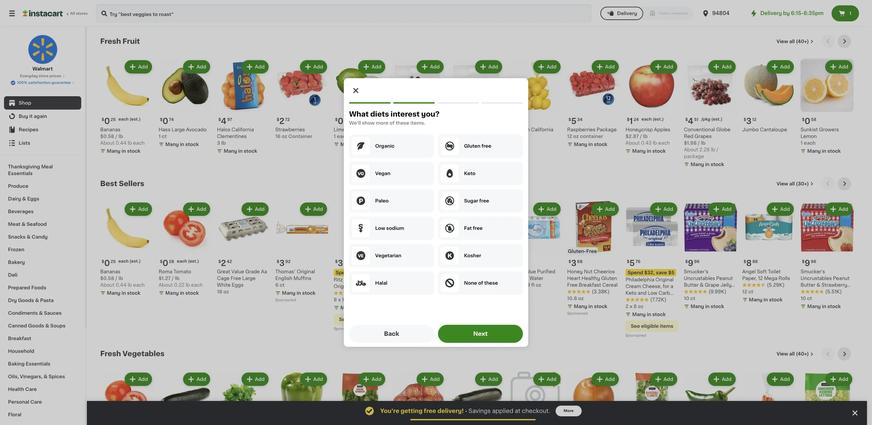 Task type: describe. For each thing, give the bounding box(es) containing it.
each inside sunkist growers lemon 1 each
[[804, 141, 816, 145]]

next
[[474, 331, 488, 337]]

nut
[[584, 270, 593, 274]]

gluten free
[[464, 144, 492, 148]]

value for 63
[[524, 270, 536, 274]]

care for health care
[[25, 387, 37, 392]]

fresh inside ritz fresh stacks original crackers
[[344, 278, 357, 282]]

5 for $ 5 76
[[630, 260, 635, 267]]

lifestyle
[[626, 298, 646, 302]]

dry goods & pasta
[[8, 298, 54, 303]]

0 vertical spatial eggs
[[27, 197, 39, 201]]

68
[[577, 260, 583, 264]]

x for 3
[[338, 298, 341, 302]]

$0.25 each (estimated) element for 2
[[100, 257, 153, 269]]

breakfast inside honey nut cheerios heart healthy gluten free breakfast cereal
[[579, 283, 602, 288]]

service type group
[[601, 7, 694, 20]]

prepared
[[8, 286, 30, 290]]

3 all from the top
[[790, 352, 795, 357]]

aa
[[261, 270, 267, 274]]

deli link
[[4, 269, 81, 282]]

applied
[[492, 409, 514, 414]]

thomas'
[[276, 270, 296, 274]]

many down 2 x 8 oz
[[633, 312, 646, 317]]

beef
[[451, 270, 462, 274]]

bananas for 2
[[100, 270, 120, 274]]

0.44 for 4
[[116, 141, 127, 145]]

72 for 5
[[461, 260, 465, 264]]

oils, vinegars, & spices link
[[4, 370, 81, 383]]

items for 5
[[660, 324, 674, 329]]

oz down lifestyle
[[638, 304, 644, 309]]

bakery
[[8, 260, 25, 265]]

container
[[289, 134, 313, 139]]

delivery for delivery
[[617, 11, 638, 16]]

add your shopping preferences element
[[344, 78, 529, 347]]

view all (40+) for fruit
[[777, 39, 809, 44]]

oz inside great value grade aa cage free large white eggs 18 oz
[[223, 290, 229, 294]]

back button
[[349, 325, 434, 343]]

2 up strawberries
[[279, 117, 285, 125]]

1 horizontal spatial 8
[[634, 304, 637, 309]]

chuck,
[[463, 270, 479, 274]]

$0.58 for 4
[[100, 134, 114, 139]]

many down clementines
[[224, 149, 237, 153]]

grapes inside green seedless grapes bag $1.98 / lb about 2.43 lb / package
[[451, 134, 468, 139]]

100%
[[17, 81, 27, 85]]

meat & seafood link
[[4, 218, 81, 231]]

$ inside $ 1 24
[[627, 118, 630, 122]]

frozen
[[8, 247, 24, 252]]

2.4
[[408, 147, 415, 152]]

grade
[[245, 270, 260, 274]]

of inside what diets interest you? we'll show more of these items.
[[390, 121, 395, 125]]

more
[[376, 121, 389, 125]]

sandwich for strawberry
[[813, 290, 835, 294]]

$ inside $ 0 33
[[335, 118, 338, 122]]

1 vertical spatial 8
[[334, 298, 337, 302]]

many down none
[[457, 291, 471, 296]]

2 inside premium california lemons 2 lb bag
[[509, 141, 512, 145]]

9 for smucker's uncrustables peanut butter & strawberry jam sandwich
[[805, 260, 811, 267]]

all stores link
[[23, 4, 88, 23]]

$ 4 51
[[686, 117, 699, 125]]

& left the soups
[[45, 324, 49, 328]]

2 item carousel region from the top
[[100, 177, 854, 342]]

$ inside $ 0 58
[[802, 118, 805, 122]]

$ 4 97
[[218, 117, 232, 125]]

/ right 2.28
[[717, 147, 719, 152]]

about inside 'honeycrisp apples $2.87 / lb about 0.43 lb each'
[[626, 141, 640, 145]]

many down 2.4
[[399, 155, 412, 160]]

savings
[[469, 409, 491, 414]]

conventional globe red grapes $1.98 / lb about 2.28 lb / package
[[684, 127, 731, 159]]

$ inside $ 5 34
[[569, 118, 572, 122]]

/ down $ 0 25
[[115, 276, 117, 281]]

many down 0.43 at right
[[633, 149, 646, 153]]

philadelphia
[[626, 278, 655, 282]]

goods for dry
[[18, 298, 34, 303]]

$4.51 per package (estimated) element
[[684, 115, 737, 126]]

oz inside raspberries package 12 oz container
[[574, 134, 579, 139]]

about inside conventional globe red grapes $1.98 / lb about 2.28 lb / package
[[684, 147, 699, 152]]

each (est.) for $ 0 25
[[118, 260, 141, 264]]

you're getting free delivery!
[[380, 409, 464, 414]]

(105)
[[359, 291, 371, 296]]

0.43
[[641, 141, 652, 145]]

personal care
[[8, 400, 42, 405]]

stacks
[[358, 278, 374, 282]]

many down the english
[[282, 291, 296, 296]]

8 x 1.48 oz
[[334, 298, 359, 302]]

grapes inside sun harvest seedless red grapes $2.18 / lb about 2.4 lb / package
[[403, 134, 420, 139]]

42 inside lime 42 1 each
[[347, 127, 353, 132]]

/ up 2.43
[[465, 141, 467, 145]]

sunkist
[[801, 127, 818, 132]]

10 for smucker's uncrustables peanut butter & grape jelly sandwich
[[684, 296, 690, 301]]

product group containing 8
[[743, 201, 796, 305]]

baking essentials link
[[4, 358, 81, 370]]

ct inside thomas' original english muffins 6 ct
[[280, 283, 285, 288]]

candy
[[32, 235, 48, 239]]

spend $32, save $5
[[628, 271, 675, 275]]

many down jam
[[808, 304, 821, 309]]

eggs inside great value grade aa cage free large white eggs 18 oz
[[232, 283, 244, 288]]

each inside lime 42 1 each
[[337, 134, 349, 139]]

2 horizontal spatial free
[[587, 249, 597, 254]]

sponsored badge image down 2 x 8 oz
[[626, 334, 646, 338]]

/ right 2.4
[[422, 147, 424, 152]]

12 inside raspberries package 12 oz container
[[568, 134, 573, 139]]

free inside treatment tracker modal dialog
[[424, 409, 436, 414]]

many down 2.28
[[691, 162, 705, 167]]

see eligible items button for 3
[[334, 314, 387, 325]]

harvest
[[402, 127, 421, 132]]

frozen link
[[4, 243, 81, 256]]

ct down paper,
[[749, 290, 754, 294]]

health
[[8, 387, 24, 392]]

baking
[[8, 362, 25, 366]]

/ up 2.28
[[698, 141, 700, 145]]

view for 9
[[777, 181, 789, 186]]

& left sauces on the bottom of page
[[39, 311, 43, 316]]

12 inside angel soft toilet paper, 12 mega rolls
[[759, 276, 763, 281]]

$ inside $ 5 23
[[394, 118, 396, 122]]

free for gluten free
[[482, 144, 492, 148]]

main content containing 0
[[87, 27, 868, 425]]

0 for $ 0 33
[[338, 117, 344, 125]]

guarantee
[[51, 81, 71, 85]]

uncrustables for grape
[[684, 276, 716, 281]]

english
[[276, 276, 293, 281]]

seedless inside sun harvest seedless red grapes $2.18 / lb about 2.4 lb / package
[[422, 127, 444, 132]]

2 up cage
[[221, 260, 226, 267]]

/ down $ 0 25 each (est.)
[[115, 134, 117, 139]]

many down 0.22
[[165, 291, 179, 296]]

see eligible items for 5
[[631, 324, 674, 329]]

about inside green seedless grapes bag $1.98 / lb about 2.43 lb / package
[[451, 147, 465, 152]]

fresh for fresh vegetables
[[100, 351, 121, 358]]

5 for $ 5 23
[[396, 117, 402, 125]]

dry
[[8, 298, 17, 303]]

item carousel region containing fresh vegetables
[[100, 348, 854, 425]]

red inside sun harvest seedless red grapes $2.18 / lb about 2.4 lb / package
[[392, 134, 402, 139]]

ritz fresh stacks original crackers
[[334, 278, 374, 289]]

lists link
[[4, 136, 81, 150]]

package for green seedless grapes bag $1.98 / lb about 2.43 lb / package
[[451, 154, 471, 159]]

$ 9 96 for smucker's uncrustables peanut butter & strawberry jam sandwich
[[802, 260, 817, 267]]

large inside great value grade aa cage free large white eggs 18 oz
[[242, 276, 256, 281]]

keto inside "philadelphia original cream cheese, for a keto and low carb lifestyle"
[[626, 291, 637, 296]]

view all (40+) button for fresh fruit
[[774, 35, 817, 48]]

9 for smucker's uncrustables peanut butter & grape jelly sandwich
[[688, 260, 694, 267]]

many down 1.48
[[341, 306, 354, 310]]

96 for smucker's uncrustables peanut butter & grape jelly sandwich
[[695, 260, 700, 264]]

lime
[[334, 127, 345, 132]]

dry goods & pasta link
[[4, 294, 81, 307]]

100% satisfaction guarantee button
[[10, 79, 75, 86]]

12 inside $ 22 bounty select-a-size paper towels (7.53k) 12 ct
[[392, 290, 397, 294]]

view all (30+) button
[[774, 177, 817, 190]]

about inside roma tomato $1.27 / lb about 0.22 lb each
[[159, 283, 173, 288]]

thanksgiving meal essentials
[[8, 164, 53, 176]]

$ inside $ 22 bounty select-a-size paper towels (7.53k) 12 ct
[[394, 260, 396, 264]]

$ inside '$ 4 51'
[[686, 118, 688, 122]]

10.8
[[568, 296, 577, 301]]

oz right 10.8
[[579, 296, 584, 301]]

16 inside strawberries 16 oz container
[[276, 134, 281, 139]]

ct inside $ 22 bounty select-a-size paper towels (7.53k) 12 ct
[[398, 290, 403, 294]]

see eligible items for 3
[[339, 317, 382, 322]]

12 inside $ 3 12
[[753, 118, 757, 122]]

0 for $ 0 25
[[104, 260, 110, 267]]

raspberries package 12 oz container
[[568, 127, 617, 139]]

walmart logo image
[[28, 35, 57, 64]]

about down $ 0 25
[[100, 283, 115, 288]]

$0.25 each (estimated) element for 4
[[100, 115, 153, 126]]

(est.) for $ 4 51
[[712, 117, 723, 121]]

3 for $ 3 88
[[338, 260, 343, 267]]

& right dairy
[[22, 197, 26, 201]]

$ inside $ 0 25 each (est.)
[[102, 118, 104, 122]]

paper
[[392, 276, 406, 281]]

everyday store prices link
[[20, 74, 65, 79]]

1 inside 'element'
[[630, 117, 633, 125]]

crackers
[[353, 284, 374, 289]]

3 view from the top
[[777, 352, 789, 357]]

$ inside $ 3 92
[[277, 260, 279, 264]]

none of these
[[464, 281, 498, 286]]

water
[[530, 276, 544, 281]]

sponsored badge image down 6
[[276, 299, 296, 302]]

3 inside the halos california clementines 3 lb
[[217, 141, 220, 145]]

many down 10.8 oz
[[574, 304, 588, 309]]

/ inside 'honeycrisp apples $2.87 / lb about 0.43 lb each'
[[640, 134, 642, 139]]

many down 12 ct
[[749, 298, 763, 302]]

51
[[695, 118, 699, 122]]

$1.24 each (estimated) element
[[626, 115, 679, 126]]

94804 button
[[702, 4, 742, 23]]

health care
[[8, 387, 37, 392]]

/ up 2.4
[[406, 141, 408, 145]]

1 inside button
[[850, 11, 852, 16]]

raspberries
[[568, 127, 596, 132]]

1 inside sunkist growers lemon 1 each
[[801, 141, 803, 145]]

muffins
[[294, 276, 312, 281]]

strawberries
[[276, 127, 305, 132]]

sponsored badge image down 8 x 1.48 oz
[[334, 327, 354, 331]]

see for 3
[[339, 317, 348, 322]]

42 inside $ 2 42
[[227, 260, 232, 264]]

interest
[[391, 111, 420, 118]]

view all (40+) for vegetables
[[777, 352, 809, 357]]

many down hass large avocado 1 ct
[[165, 142, 179, 147]]

gluten inside the add your shopping preferences element
[[464, 144, 481, 148]]

& right "meat"
[[22, 222, 25, 227]]

$ inside $ 0 25
[[102, 260, 104, 264]]

many down smucker's uncrustables peanut butter & grape jelly sandwich
[[691, 304, 705, 309]]

oz right 1.48
[[353, 298, 359, 302]]

butter for smucker's uncrustables peanut butter & strawberry jam sandwich
[[801, 283, 816, 288]]

5 left 63
[[513, 260, 518, 267]]

green
[[451, 127, 465, 132]]

each (est.) for $ 0 28
[[177, 260, 199, 264]]

checkout.
[[522, 409, 551, 414]]

(30+)
[[796, 181, 809, 186]]

many down lime 42 1 each on the left
[[341, 142, 354, 147]]

smucker's for smucker's uncrustables peanut butter & grape jelly sandwich
[[684, 270, 709, 274]]

all for 9
[[790, 181, 795, 186]]

honey
[[568, 270, 583, 274]]

oz inside beef chuck, ground, 80%/20% 16 oz
[[457, 283, 463, 288]]

toilet
[[768, 270, 781, 274]]

0.44 for 2
[[116, 283, 127, 288]]

uncrustables for strawberry
[[801, 276, 832, 281]]

$ inside $ 3 88
[[335, 260, 338, 264]]

0 for $ 0 58
[[805, 117, 811, 125]]

2.28
[[700, 147, 710, 152]]

5 for $ 5 72
[[455, 260, 460, 267]]

4 for $ 4 97
[[221, 117, 227, 125]]

great for $
[[217, 270, 230, 274]]

3 for $ 3 68
[[572, 260, 577, 267]]

$1.98 for red
[[684, 141, 697, 145]]

92
[[285, 260, 291, 264]]

$ inside $ 0 74
[[160, 118, 163, 122]]

spend $20, save $5
[[336, 271, 383, 275]]

/ right 2.43
[[483, 147, 485, 152]]

$ 5 72
[[452, 260, 465, 267]]

5 for $ 5 34
[[572, 117, 577, 125]]

16 inside beef chuck, ground, 80%/20% 16 oz
[[451, 283, 456, 288]]

6:15-
[[791, 11, 804, 16]]

each inside $ 0 25 each (est.)
[[118, 117, 129, 121]]

6
[[276, 283, 279, 288]]

many down container
[[574, 142, 588, 147]]

$ inside $ 8 86
[[744, 260, 747, 264]]

& left spices
[[44, 374, 48, 379]]

about inside sun harvest seedless red grapes $2.18 / lb about 2.4 lb / package
[[392, 147, 407, 152]]

$32,
[[645, 271, 655, 275]]

you?
[[422, 111, 440, 118]]

63
[[519, 260, 524, 264]]

goods for canned
[[28, 324, 44, 328]]

1 button
[[832, 5, 860, 21]]

meat & seafood
[[8, 222, 47, 227]]

ct down jam
[[808, 296, 813, 301]]

view all (40+) button for fresh vegetables
[[774, 348, 817, 361]]

25 for $ 0 25
[[111, 260, 116, 264]]

prices
[[49, 74, 61, 78]]

(est.) inside $ 0 25 each (est.)
[[130, 117, 141, 121]]

halos
[[217, 127, 231, 132]]

$ 0 28
[[160, 260, 174, 267]]

package
[[597, 127, 617, 132]]

1 horizontal spatial these
[[485, 281, 498, 286]]

essentials inside the thanksgiving meal essentials
[[8, 171, 33, 176]]

1 vertical spatial of
[[478, 281, 483, 286]]



Task type: locate. For each thing, give the bounding box(es) containing it.
sauces
[[44, 311, 62, 316]]

oz inside great value purified drinking water 40 x 16.9 fl oz
[[536, 283, 542, 288]]

2 down lifestyle
[[626, 304, 629, 309]]

0 horizontal spatial 42
[[227, 260, 232, 264]]

jam
[[801, 290, 811, 294]]

5 left 76
[[630, 260, 635, 267]]

1 vertical spatial original
[[656, 278, 674, 282]]

0 horizontal spatial see eligible items
[[339, 317, 382, 322]]

1 bananas $0.58 / lb about 0.44 lb each from the top
[[100, 127, 145, 145]]

items for 3
[[368, 317, 382, 322]]

keto down 2.43
[[464, 171, 476, 176]]

40
[[509, 283, 516, 288]]

bananas $0.58 / lb about 0.44 lb each for 4
[[100, 127, 145, 145]]

(40+)
[[796, 39, 809, 44], [796, 352, 809, 357]]

peanut up 'strawberry' on the right bottom of page
[[834, 276, 850, 281]]

great inside great value purified drinking water 40 x 16.9 fl oz
[[509, 270, 522, 274]]

view for 0
[[777, 39, 789, 44]]

0 horizontal spatial seedless
[[422, 127, 444, 132]]

58
[[812, 118, 817, 122]]

1 california from the left
[[232, 127, 254, 132]]

many down lemon
[[808, 149, 821, 153]]

2 bananas $0.58 / lb about 0.44 lb each from the top
[[100, 270, 145, 288]]

None search field
[[96, 4, 592, 23]]

fl
[[532, 283, 535, 288]]

(est.) inside $0.28 each (estimated) 'element'
[[188, 260, 199, 264]]

/pkg (est.) up harvest
[[410, 117, 431, 121]]

0 vertical spatial item carousel region
[[100, 35, 854, 172]]

1 uncrustables from the left
[[684, 276, 716, 281]]

0 horizontal spatial free
[[231, 276, 241, 281]]

all for 0
[[790, 39, 795, 44]]

smucker's for smucker's uncrustables peanut butter & strawberry jam sandwich
[[801, 270, 826, 274]]

1 value from the left
[[232, 270, 244, 274]]

2 horizontal spatial package
[[684, 154, 704, 159]]

0 vertical spatial items
[[368, 317, 382, 322]]

grapes down the green
[[451, 134, 468, 139]]

butter inside smucker's uncrustables peanut butter & strawberry jam sandwich
[[801, 283, 816, 288]]

keto inside the add your shopping preferences element
[[464, 171, 476, 176]]

again
[[34, 114, 47, 119]]

delivery inside the delivery button
[[617, 11, 638, 16]]

pasta
[[40, 298, 54, 303]]

/ inside roma tomato $1.27 / lb about 0.22 lb each
[[172, 276, 174, 281]]

2 bananas from the top
[[100, 270, 120, 274]]

3 for $ 3 92
[[279, 260, 285, 267]]

2 all from the top
[[790, 181, 795, 186]]

(est.) for $ 0 28
[[188, 260, 199, 264]]

breakfast down healthy
[[579, 283, 602, 288]]

1 vertical spatial bananas $0.58 / lb about 0.44 lb each
[[100, 270, 145, 288]]

uncrustables up grape
[[684, 276, 716, 281]]

2 down "lemons"
[[509, 141, 512, 145]]

sandwich inside smucker's uncrustables peanut butter & strawberry jam sandwich
[[813, 290, 835, 294]]

5 63
[[513, 260, 524, 267]]

3 item carousel region from the top
[[100, 348, 854, 425]]

save
[[364, 271, 376, 275], [656, 271, 668, 275]]

2 vertical spatial all
[[790, 352, 795, 357]]

1 96 from the left
[[695, 260, 700, 264]]

about down $2.87
[[626, 141, 640, 145]]

many down $ 0 25 each (est.)
[[107, 149, 120, 153]]

1 horizontal spatial gluten
[[602, 276, 617, 281]]

each inside roma tomato $1.27 / lb about 0.22 lb each
[[191, 283, 203, 288]]

peanut inside smucker's uncrustables peanut butter & strawberry jam sandwich
[[834, 276, 850, 281]]

1 horizontal spatial see eligible items
[[631, 324, 674, 329]]

organic
[[375, 144, 395, 148]]

see eligible items down 1.48
[[339, 317, 382, 322]]

$3.92 element
[[509, 115, 562, 126]]

2 4 from the left
[[688, 117, 694, 125]]

1 grapes from the left
[[403, 134, 420, 139]]

oz down strawberries
[[282, 134, 287, 139]]

0 horizontal spatial of
[[390, 121, 395, 125]]

0 vertical spatial gluten
[[464, 144, 481, 148]]

bananas down $ 0 25 each (est.)
[[100, 127, 120, 132]]

0 horizontal spatial spend
[[336, 271, 352, 275]]

25 for $ 0 25 each (est.)
[[111, 118, 116, 122]]

1 vertical spatial 16
[[451, 283, 456, 288]]

/pkg inside $5.23 per package (estimated) element
[[410, 117, 419, 121]]

essentials up the oils, vinegars, & spices
[[26, 362, 50, 366]]

/
[[115, 134, 117, 139], [640, 134, 642, 139], [406, 141, 408, 145], [698, 141, 700, 145], [465, 141, 467, 145], [422, 147, 424, 152], [717, 147, 719, 152], [483, 147, 485, 152], [115, 276, 117, 281], [172, 276, 174, 281]]

package inside sun harvest seedless red grapes $2.18 / lb about 2.4 lb / package
[[425, 147, 445, 152]]

next button
[[438, 325, 523, 343]]

strawberries 16 oz container
[[276, 127, 313, 139]]

10 ct for smucker's uncrustables peanut butter & strawberry jam sandwich
[[801, 296, 813, 301]]

$2.18
[[392, 141, 405, 145]]

hass large avocado 1 ct
[[159, 127, 207, 139]]

2 butter from the left
[[801, 283, 816, 288]]

these down ground,
[[485, 281, 498, 286]]

10 ct down smucker's uncrustables peanut butter & grape jelly sandwich
[[684, 296, 696, 301]]

12 down soft
[[759, 276, 763, 281]]

about down $ 0 25 each (est.)
[[100, 141, 115, 145]]

25 inside $ 0 25
[[111, 260, 116, 264]]

free up nut
[[587, 249, 597, 254]]

2 9 from the left
[[805, 260, 811, 267]]

1 /pkg from the left
[[410, 117, 419, 121]]

large down 74
[[172, 127, 185, 132]]

0 horizontal spatial $5
[[377, 271, 383, 275]]

free for sugar free
[[480, 199, 489, 203]]

0 horizontal spatial eligible
[[349, 317, 367, 322]]

grapes inside conventional globe red grapes $1.98 / lb about 2.28 lb / package
[[695, 134, 712, 139]]

8 inside product group
[[747, 260, 752, 267]]

1 horizontal spatial $ 9 96
[[802, 260, 817, 267]]

(est.) inside the $1.24 each (estimated) 'element'
[[653, 117, 664, 121]]

save right $32,
[[656, 271, 668, 275]]

0 vertical spatial original
[[297, 270, 315, 274]]

0 vertical spatial bananas
[[100, 127, 120, 132]]

2 sandwich from the left
[[813, 290, 835, 294]]

/pkg right 23
[[410, 117, 419, 121]]

bananas $0.58 / lb about 0.44 lb each for 2
[[100, 270, 145, 288]]

/ right $1.27
[[172, 276, 174, 281]]

$0.58 for 2
[[100, 276, 114, 281]]

0 vertical spatial view
[[777, 39, 789, 44]]

each (est.) inside $0.28 each (estimated) 'element'
[[177, 260, 199, 264]]

$1.98 inside conventional globe red grapes $1.98 / lb about 2.28 lb / package
[[684, 141, 697, 145]]

california for halos california clementines 3 lb
[[232, 127, 254, 132]]

free right sugar
[[480, 199, 489, 203]]

/pkg for 4
[[702, 117, 711, 121]]

1 inside hass large avocado 1 ct
[[159, 134, 161, 139]]

1 $0.25 each (estimated) element from the top
[[100, 115, 153, 126]]

& inside smucker's uncrustables peanut butter & grape jelly sandwich
[[700, 283, 704, 288]]

low sodium
[[375, 226, 404, 231]]

seafood
[[27, 222, 47, 227]]

a-
[[428, 270, 433, 274]]

2 10 ct from the left
[[801, 296, 813, 301]]

1 inside lime 42 1 each
[[334, 134, 336, 139]]

household
[[8, 349, 34, 354]]

original inside ritz fresh stacks original crackers
[[334, 284, 352, 289]]

/pkg right 51 on the top
[[702, 117, 711, 121]]

rolls
[[779, 276, 791, 281]]

0 for $ 0 28
[[163, 260, 168, 267]]

2 $0.25 each (estimated) element from the top
[[100, 257, 153, 269]]

sodium
[[386, 226, 404, 231]]

keto down cream
[[626, 291, 637, 296]]

1 /pkg (est.) from the left
[[410, 117, 431, 121]]

bakery link
[[4, 256, 81, 269]]

2 10 from the left
[[801, 296, 806, 301]]

/pkg (est.) inside $5.23 per package (estimated) element
[[410, 117, 431, 121]]

1 bananas from the top
[[100, 127, 120, 132]]

spend for 5
[[628, 271, 644, 275]]

1 4 from the left
[[221, 117, 227, 125]]

smucker's inside smucker's uncrustables peanut butter & grape jelly sandwich
[[684, 270, 709, 274]]

0 horizontal spatial breakfast
[[8, 336, 31, 341]]

bananas $0.58 / lb about 0.44 lb each down $ 0 25
[[100, 270, 145, 288]]

vegan
[[375, 171, 391, 176]]

bananas for 4
[[100, 127, 120, 132]]

1 seedless from the left
[[422, 127, 444, 132]]

96 up smucker's uncrustables peanut butter & strawberry jam sandwich
[[811, 260, 817, 264]]

0 vertical spatial 16
[[276, 134, 281, 139]]

1 horizontal spatial eggs
[[232, 283, 244, 288]]

save for 3
[[364, 271, 376, 275]]

1 $5 from the left
[[377, 271, 383, 275]]

1 vertical spatial essentials
[[26, 362, 50, 366]]

1 vertical spatial goods
[[28, 324, 44, 328]]

delivery inside delivery by 6:15-6:35pm link
[[761, 11, 782, 16]]

bag
[[469, 134, 478, 139]]

1 9 from the left
[[688, 260, 694, 267]]

red inside conventional globe red grapes $1.98 / lb about 2.28 lb / package
[[684, 134, 694, 139]]

each (est.) for $ 1 24
[[642, 117, 664, 121]]

$ 5 23
[[394, 117, 407, 125]]

peanut inside smucker's uncrustables peanut butter & grape jelly sandwich
[[717, 276, 733, 281]]

0 vertical spatial $0.58
[[100, 134, 114, 139]]

1 horizontal spatial x
[[517, 283, 520, 288]]

2 uncrustables from the left
[[801, 276, 832, 281]]

$ 9 96 for smucker's uncrustables peanut butter & grape jelly sandwich
[[686, 260, 700, 267]]

1 vertical spatial view
[[777, 181, 789, 186]]

x inside great value purified drinking water 40 x 16.9 fl oz
[[517, 283, 520, 288]]

original inside thomas' original english muffins 6 ct
[[297, 270, 315, 274]]

4 for $ 4 51
[[688, 117, 694, 125]]

walmart link
[[28, 35, 57, 72]]

1 vertical spatial eggs
[[232, 283, 244, 288]]

1 horizontal spatial breakfast
[[579, 283, 602, 288]]

2 x 8 oz
[[626, 304, 644, 309]]

1 all from the top
[[790, 39, 795, 44]]

free inside honey nut cheerios heart healthy gluten free breakfast cereal
[[568, 283, 578, 288]]

0 vertical spatial view all (40+) button
[[774, 35, 817, 48]]

(est.) for $ 1 24
[[653, 117, 664, 121]]

18
[[217, 290, 222, 294]]

original up for
[[656, 278, 674, 282]]

1 horizontal spatial see
[[631, 324, 640, 329]]

$1.98 inside green seedless grapes bag $1.98 / lb about 2.43 lb / package
[[451, 141, 464, 145]]

/pkg (est.) for 4
[[702, 117, 723, 121]]

smucker's up grape
[[684, 270, 709, 274]]

fresh for fresh fruit
[[100, 38, 121, 45]]

1 butter from the left
[[684, 283, 699, 288]]

$ inside $ 5 76
[[627, 260, 630, 264]]

condiments
[[8, 311, 38, 316]]

(est.) left $ 0 74
[[130, 117, 141, 121]]

sandwich inside smucker's uncrustables peanut butter & grape jelly sandwich
[[684, 290, 707, 294]]

oz inside strawberries 16 oz container
[[282, 134, 287, 139]]

2 horizontal spatial 8
[[747, 260, 752, 267]]

2 vertical spatial x
[[630, 304, 633, 309]]

value left grade
[[232, 270, 244, 274]]

23
[[402, 118, 407, 122]]

2 seedless from the left
[[466, 127, 488, 132]]

package inside green seedless grapes bag $1.98 / lb about 2.43 lb / package
[[451, 154, 471, 159]]

0 horizontal spatial /pkg (est.)
[[410, 117, 431, 121]]

at
[[515, 409, 521, 414]]

16 down 80%/20%
[[451, 283, 456, 288]]

jumbo
[[743, 127, 759, 132]]

2 vertical spatial fresh
[[100, 351, 121, 358]]

0 vertical spatial $0.25 each (estimated) element
[[100, 115, 153, 126]]

avocado
[[186, 127, 207, 132]]

(est.) for $ 5 23
[[420, 117, 431, 121]]

snacks & candy link
[[4, 231, 81, 243]]

these up sun
[[396, 121, 410, 125]]

2 /pkg from the left
[[702, 117, 711, 121]]

$ 3 12
[[744, 117, 757, 125]]

0 horizontal spatial california
[[232, 127, 254, 132]]

lime 42 1 each
[[334, 127, 353, 139]]

3 left 88
[[338, 260, 343, 267]]

butter inside smucker's uncrustables peanut butter & grape jelly sandwich
[[684, 283, 699, 288]]

cream
[[626, 284, 642, 289]]

more button
[[556, 406, 582, 417]]

about left 2.28
[[684, 147, 699, 152]]

2 view from the top
[[777, 181, 789, 186]]

recipes
[[19, 127, 38, 132]]

all
[[70, 12, 75, 15]]

free inside great value grade aa cage free large white eggs 18 oz
[[231, 276, 241, 281]]

(est.) up apples on the top right of page
[[653, 117, 664, 121]]

0 vertical spatial 8
[[747, 260, 752, 267]]

$ inside $ 2 42
[[218, 260, 221, 264]]

0 inside 'element'
[[163, 260, 168, 267]]

2 horizontal spatial grapes
[[695, 134, 712, 139]]

1 $1.98 from the left
[[684, 141, 697, 145]]

1 0.44 from the top
[[116, 141, 127, 145]]

these inside what diets interest you? we'll show more of these items.
[[396, 121, 410, 125]]

low inside the add your shopping preferences element
[[375, 226, 385, 231]]

2 /pkg (est.) from the left
[[702, 117, 723, 121]]

growers
[[820, 127, 839, 132]]

1 vertical spatial $0.25 each (estimated) element
[[100, 257, 153, 269]]

22
[[396, 260, 406, 267]]

goods down prepared foods
[[18, 298, 34, 303]]

buy it again link
[[4, 110, 81, 123]]

1 vertical spatial eligible
[[642, 324, 659, 329]]

1 view all (40+) button from the top
[[774, 35, 817, 48]]

3 grapes from the left
[[451, 134, 468, 139]]

see eligible items down 2 x 8 oz
[[631, 324, 674, 329]]

$ inside $ 3 12
[[744, 118, 747, 122]]

globe
[[717, 127, 731, 132]]

0 horizontal spatial gluten
[[464, 144, 481, 148]]

1 view all (40+) from the top
[[777, 39, 809, 44]]

72 for 2
[[285, 118, 290, 122]]

original
[[297, 270, 315, 274], [656, 278, 674, 282], [334, 284, 352, 289]]

2 view all (40+) from the top
[[777, 352, 809, 357]]

0 vertical spatial 72
[[285, 118, 290, 122]]

thanksgiving meal essentials link
[[4, 160, 81, 180]]

/pkg inside $4.51 per package (estimated) element
[[702, 117, 711, 121]]

lb inside premium california lemons 2 lb bag
[[513, 141, 518, 145]]

2 save from the left
[[656, 271, 668, 275]]

(40+) for fruit
[[796, 39, 809, 44]]

2 $0.58 from the top
[[100, 276, 114, 281]]

2 peanut from the left
[[834, 276, 850, 281]]

add
[[138, 65, 148, 69], [197, 65, 206, 69], [255, 65, 265, 69], [313, 65, 323, 69], [372, 65, 382, 69], [430, 65, 440, 69], [489, 65, 498, 69], [547, 65, 557, 69], [605, 65, 615, 69], [664, 65, 674, 69], [722, 65, 732, 69], [781, 65, 790, 69], [839, 65, 849, 69], [138, 207, 148, 212], [197, 207, 206, 212], [255, 207, 265, 212], [313, 207, 323, 212], [372, 207, 382, 212], [430, 207, 440, 212], [489, 207, 498, 212], [547, 207, 557, 212], [605, 207, 615, 212], [664, 207, 674, 212], [722, 207, 732, 212], [781, 207, 790, 212], [839, 207, 849, 212], [138, 377, 148, 382], [197, 377, 206, 382], [255, 377, 265, 382], [313, 377, 323, 382], [372, 377, 382, 382], [430, 377, 440, 382], [489, 377, 498, 382], [547, 377, 557, 382], [605, 377, 615, 382], [664, 377, 674, 382], [722, 377, 732, 382], [781, 377, 790, 382], [839, 377, 849, 382]]

oz right fl
[[536, 283, 542, 288]]

4 left 51 on the top
[[688, 117, 694, 125]]

sugar free
[[464, 199, 489, 203]]

10 for smucker's uncrustables peanut butter & strawberry jam sandwich
[[801, 296, 806, 301]]

see for 5
[[631, 324, 640, 329]]

2 smucker's from the left
[[801, 270, 826, 274]]

treatment tracker modal dialog
[[87, 401, 868, 425]]

see eligible items button down 1.48
[[334, 314, 387, 325]]

0 horizontal spatial x
[[338, 298, 341, 302]]

each inside 'honeycrisp apples $2.87 / lb about 0.43 lb each'
[[659, 141, 670, 145]]

(40+) for vegetables
[[796, 352, 809, 357]]

bananas down $ 0 25
[[100, 270, 120, 274]]

0 vertical spatial keto
[[464, 171, 476, 176]]

oz down raspberries
[[574, 134, 579, 139]]

see eligible items button
[[334, 314, 387, 325], [626, 321, 679, 332]]

28
[[169, 260, 174, 264]]

9 up smucker's uncrustables peanut butter & strawberry jam sandwich
[[805, 260, 811, 267]]

thanksgiving
[[8, 164, 40, 169]]

$ 3 68
[[569, 260, 583, 267]]

sponsored badge image down 10.8 oz
[[568, 312, 588, 316]]

2 view all (40+) button from the top
[[774, 348, 817, 361]]

0 vertical spatial 0.44
[[116, 141, 127, 145]]

gluten inside honey nut cheerios heart healthy gluten free breakfast cereal
[[602, 276, 617, 281]]

ct inside hass large avocado 1 ct
[[162, 134, 167, 139]]

1 horizontal spatial each (est.)
[[177, 260, 199, 264]]

/ down honeycrisp at the right top of the page
[[640, 134, 642, 139]]

soups
[[50, 324, 66, 328]]

$5 up halal
[[377, 271, 383, 275]]

ct down paper
[[398, 290, 403, 294]]

1
[[850, 11, 852, 16], [630, 117, 633, 125], [159, 134, 161, 139], [334, 134, 336, 139], [801, 141, 803, 145]]

value up water
[[524, 270, 536, 274]]

8 down lifestyle
[[634, 304, 637, 309]]

goods
[[18, 298, 34, 303], [28, 324, 44, 328]]

butter up jam
[[801, 283, 816, 288]]

fat
[[464, 226, 472, 231]]

(3.38k)
[[592, 290, 610, 294]]

product group containing 22
[[392, 201, 445, 305]]

1 horizontal spatial uncrustables
[[801, 276, 832, 281]]

smucker's inside smucker's uncrustables peanut butter & strawberry jam sandwich
[[801, 270, 826, 274]]

1 horizontal spatial california
[[531, 127, 554, 132]]

none
[[464, 281, 477, 286]]

many down $ 0 25
[[107, 291, 120, 296]]

product group containing 1
[[626, 59, 679, 156]]

package for conventional globe red grapes $1.98 / lb about 2.28 lb / package
[[684, 154, 704, 159]]

care for personal care
[[30, 400, 42, 405]]

peanut for strawberry
[[834, 276, 850, 281]]

1 great from the left
[[217, 270, 230, 274]]

1 horizontal spatial butter
[[801, 283, 816, 288]]

0 vertical spatial of
[[390, 121, 395, 125]]

12 down paper,
[[743, 290, 748, 294]]

ct right 6
[[280, 283, 285, 288]]

1 smucker's from the left
[[684, 270, 709, 274]]

2 25 from the top
[[111, 260, 116, 264]]

0 vertical spatial care
[[25, 387, 37, 392]]

3 for $ 3 12
[[747, 117, 752, 125]]

oz down 80%/20%
[[457, 283, 463, 288]]

gluten up cereal
[[602, 276, 617, 281]]

stores
[[76, 12, 88, 15]]

see eligible items button down 2 x 8 oz
[[626, 321, 679, 332]]

(est.) up tomato
[[188, 260, 199, 264]]

96 for smucker's uncrustables peanut butter & strawberry jam sandwich
[[811, 260, 817, 264]]

0 vertical spatial bananas $0.58 / lb about 0.44 lb each
[[100, 127, 145, 145]]

view inside view all (30+) popup button
[[777, 181, 789, 186]]

package
[[425, 147, 445, 152], [684, 154, 704, 159], [451, 154, 471, 159]]

$5 for 5
[[669, 271, 675, 275]]

view all (40+)
[[777, 39, 809, 44], [777, 352, 809, 357]]

grapes down conventional
[[695, 134, 712, 139]]

angel soft toilet paper, 12 mega rolls
[[743, 270, 791, 281]]

see eligible items button for 5
[[626, 321, 679, 332]]

4 left 97
[[221, 117, 227, 125]]

& left pasta at the bottom left of page
[[35, 298, 39, 303]]

/pkg (est.) right 51 on the top
[[702, 117, 723, 121]]

96 up smucker's uncrustables peanut butter & grape jelly sandwich
[[695, 260, 700, 264]]

eligible for 5
[[642, 324, 659, 329]]

2 red from the left
[[684, 134, 694, 139]]

uncrustables up jam
[[801, 276, 832, 281]]

1 10 from the left
[[684, 296, 690, 301]]

1 save from the left
[[364, 271, 376, 275]]

$5.23 per package (estimated) element
[[392, 115, 445, 126]]

2 $5 from the left
[[669, 271, 675, 275]]

fat free
[[464, 226, 483, 231]]

lemon
[[801, 134, 817, 139]]

store
[[39, 74, 49, 78]]

1 vertical spatial large
[[242, 276, 256, 281]]

$ inside $ 0 28
[[160, 260, 163, 264]]

0 horizontal spatial keto
[[464, 171, 476, 176]]

25
[[111, 118, 116, 122], [111, 260, 116, 264]]

& inside smucker's uncrustables peanut butter & strawberry jam sandwich
[[817, 283, 821, 288]]

lb
[[119, 134, 123, 139], [644, 134, 648, 139], [128, 141, 132, 145], [221, 141, 226, 145], [409, 141, 414, 145], [513, 141, 518, 145], [701, 141, 706, 145], [468, 141, 472, 145], [653, 141, 658, 145], [416, 147, 421, 152], [711, 147, 716, 152], [478, 147, 482, 152], [119, 276, 123, 281], [175, 276, 180, 281], [128, 283, 132, 288], [186, 283, 190, 288]]

instacart logo image
[[23, 9, 63, 17]]

5 up beef
[[455, 260, 460, 267]]

eligible down 2 x 8 oz
[[642, 324, 659, 329]]

0 horizontal spatial large
[[172, 127, 185, 132]]

72 down kosher
[[461, 260, 465, 264]]

low down cheese,
[[648, 291, 658, 296]]

& left candy
[[27, 235, 31, 239]]

2 spend from the left
[[628, 271, 644, 275]]

seedless inside green seedless grapes bag $1.98 / lb about 2.43 lb / package
[[466, 127, 488, 132]]

each (est.) inside the $1.24 each (estimated) 'element'
[[642, 117, 664, 121]]

2 horizontal spatial original
[[656, 278, 674, 282]]

$ inside $ 3 68
[[569, 260, 572, 264]]

2 $1.98 from the left
[[451, 141, 464, 145]]

0 horizontal spatial $1.98
[[451, 141, 464, 145]]

10 ct for smucker's uncrustables peanut butter & grape jelly sandwich
[[684, 296, 696, 301]]

3 down halos
[[217, 141, 220, 145]]

large down grade
[[242, 276, 256, 281]]

original down ritz
[[334, 284, 352, 289]]

item carousel region
[[100, 35, 854, 172], [100, 177, 854, 342], [100, 348, 854, 425]]

main content
[[87, 27, 868, 425]]

72 inside $ 5 72
[[461, 260, 465, 264]]

$ 9 96 up smucker's uncrustables peanut butter & grape jelly sandwich
[[686, 260, 700, 267]]

1 vertical spatial 25
[[111, 260, 116, 264]]

0 horizontal spatial these
[[396, 121, 410, 125]]

$1.98 down conventional
[[684, 141, 697, 145]]

1 peanut from the left
[[717, 276, 733, 281]]

package down 2.28
[[684, 154, 704, 159]]

everyday
[[20, 74, 38, 78]]

of right none
[[478, 281, 483, 286]]

1 horizontal spatial sandwich
[[813, 290, 835, 294]]

1 vertical spatial 42
[[227, 260, 232, 264]]

2 great from the left
[[509, 270, 522, 274]]

& left 'strawberry' on the right bottom of page
[[817, 283, 821, 288]]

4 inside $4.51 per package (estimated) element
[[688, 117, 694, 125]]

2 grapes from the left
[[695, 134, 712, 139]]

1 horizontal spatial $5
[[669, 271, 675, 275]]

/pkg (est.) for 5
[[410, 117, 431, 121]]

1 vertical spatial all
[[790, 181, 795, 186]]

save for 5
[[656, 271, 668, 275]]

1 vertical spatial free
[[231, 276, 241, 281]]

conventional
[[684, 127, 716, 132]]

large inside hass large avocado 1 ct
[[172, 127, 185, 132]]

paleo
[[375, 199, 389, 203]]

0 vertical spatial 42
[[347, 127, 353, 132]]

apples
[[654, 127, 671, 132]]

original for muffins
[[297, 270, 315, 274]]

(est.) inside $5.23 per package (estimated) element
[[420, 117, 431, 121]]

free right fat
[[473, 226, 483, 231]]

1 vertical spatial care
[[30, 400, 42, 405]]

package inside conventional globe red grapes $1.98 / lb about 2.28 lb / package
[[684, 154, 704, 159]]

/pkg for 5
[[410, 117, 419, 121]]

2 96 from the left
[[811, 260, 817, 264]]

1 horizontal spatial save
[[656, 271, 668, 275]]

1 $ 9 96 from the left
[[686, 260, 700, 267]]

1 $0.58 from the top
[[100, 134, 114, 139]]

1 item carousel region from the top
[[100, 35, 854, 172]]

2 $ 9 96 from the left
[[802, 260, 817, 267]]

free for fat free
[[473, 226, 483, 231]]

0 horizontal spatial low
[[375, 226, 385, 231]]

delivery for delivery by 6:15-6:35pm
[[761, 11, 782, 16]]

cage
[[217, 276, 230, 281]]

delivery
[[761, 11, 782, 16], [617, 11, 638, 16]]

peanut for grape
[[717, 276, 733, 281]]

fresh left vegetables
[[100, 351, 121, 358]]

1 horizontal spatial items
[[660, 324, 674, 329]]

original for cheese,
[[656, 278, 674, 282]]

1 horizontal spatial seedless
[[466, 127, 488, 132]]

0 horizontal spatial 10 ct
[[684, 296, 696, 301]]

prepared foods link
[[4, 282, 81, 294]]

1 vertical spatial x
[[338, 298, 341, 302]]

1 10 ct from the left
[[684, 296, 696, 301]]

$ inside $ 4 97
[[218, 118, 221, 122]]

1 (40+) from the top
[[796, 39, 809, 44]]

1 horizontal spatial great
[[509, 270, 522, 274]]

about down $2.18
[[392, 147, 407, 152]]

angel
[[743, 270, 756, 274]]

0 horizontal spatial sandwich
[[684, 290, 707, 294]]

1 vertical spatial item carousel region
[[100, 177, 854, 342]]

great for 5
[[509, 270, 522, 274]]

eligible for 3
[[349, 317, 367, 322]]

1 sandwich from the left
[[684, 290, 707, 294]]

$ 3 92
[[277, 260, 291, 267]]

1 spend from the left
[[336, 271, 352, 275]]

sandwich for grape
[[684, 290, 707, 294]]

2 0.44 from the top
[[116, 283, 127, 288]]

many down 2.43
[[457, 162, 471, 167]]

96
[[695, 260, 700, 264], [811, 260, 817, 264]]

1 view from the top
[[777, 39, 789, 44]]

sunkist growers lemon 1 each
[[801, 127, 839, 145]]

1 vertical spatial these
[[485, 281, 498, 286]]

0 vertical spatial (40+)
[[796, 39, 809, 44]]

product group
[[100, 59, 153, 156], [159, 59, 212, 149], [217, 59, 270, 156], [276, 59, 329, 140], [334, 59, 387, 149], [392, 59, 445, 162], [451, 59, 504, 169], [509, 59, 562, 146], [568, 59, 621, 149], [626, 59, 679, 156], [684, 59, 737, 169], [743, 59, 796, 133], [801, 59, 854, 156], [100, 201, 153, 298], [159, 201, 212, 298], [217, 201, 270, 295], [276, 201, 329, 304], [334, 201, 387, 333], [392, 201, 445, 305], [451, 201, 504, 298], [509, 201, 562, 289], [568, 201, 621, 317], [626, 201, 679, 339], [684, 201, 737, 311], [743, 201, 796, 305], [801, 201, 854, 311], [100, 372, 153, 425], [159, 372, 212, 425], [217, 372, 270, 425], [276, 372, 329, 425], [334, 372, 387, 425], [392, 372, 445, 425], [451, 372, 504, 425], [509, 372, 562, 425], [568, 372, 621, 425], [626, 372, 679, 425], [684, 372, 737, 425], [743, 372, 796, 425], [801, 372, 854, 425]]

foods
[[31, 286, 46, 290]]

value for 2
[[232, 270, 244, 274]]

$1.98 for grapes
[[451, 141, 464, 145]]

0 horizontal spatial package
[[425, 147, 445, 152]]

x for 5
[[630, 304, 633, 309]]

california for premium california lemons 2 lb bag
[[531, 127, 554, 132]]

$0.25 each (estimated) element
[[100, 115, 153, 126], [100, 257, 153, 269]]

butter right a in the right of the page
[[684, 283, 699, 288]]

sandwich down grape
[[684, 290, 707, 294]]

1 25 from the top
[[111, 118, 116, 122]]

25 inside $ 0 25 each (est.)
[[111, 118, 116, 122]]

12 up "jumbo"
[[753, 118, 757, 122]]

0 for $ 0 25 each (est.)
[[104, 117, 110, 125]]

value inside great value grade aa cage free large white eggs 18 oz
[[232, 270, 244, 274]]

0 horizontal spatial uncrustables
[[684, 276, 716, 281]]

california inside premium california lemons 2 lb bag
[[531, 127, 554, 132]]

1 vertical spatial view all (40+)
[[777, 352, 809, 357]]

0 horizontal spatial 10
[[684, 296, 690, 301]]

free down 'heart'
[[568, 283, 578, 288]]

(est.) for $ 0 25
[[130, 260, 141, 264]]

1 horizontal spatial /pkg
[[702, 117, 711, 121]]

1 red from the left
[[392, 134, 402, 139]]

1 horizontal spatial free
[[568, 283, 578, 288]]

(5.51k)
[[826, 290, 842, 294]]

$ inside $ 2 72
[[277, 118, 279, 122]]

healthy
[[582, 276, 600, 281]]

1 horizontal spatial 16
[[451, 283, 456, 288]]

0 horizontal spatial great
[[217, 270, 230, 274]]

5 left 23
[[396, 117, 402, 125]]

2 california from the left
[[531, 127, 554, 132]]

1 vertical spatial fresh
[[344, 278, 357, 282]]

low inside "philadelphia original cream cheese, for a keto and low carb lifestyle"
[[648, 291, 658, 296]]

0.44 down $ 0 25 each (est.)
[[116, 141, 127, 145]]

ct down smucker's uncrustables peanut butter & grape jelly sandwich
[[691, 296, 696, 301]]

0 vertical spatial low
[[375, 226, 385, 231]]

1 horizontal spatial red
[[684, 134, 694, 139]]

1 vertical spatial gluten
[[602, 276, 617, 281]]

10 down jam
[[801, 296, 806, 301]]

1 horizontal spatial 96
[[811, 260, 817, 264]]

(est.) inside $4.51 per package (estimated) element
[[712, 117, 723, 121]]

grape
[[705, 283, 720, 288]]

lb inside the halos california clementines 3 lb
[[221, 141, 226, 145]]

0 vertical spatial these
[[396, 121, 410, 125]]

2
[[279, 117, 285, 125], [509, 141, 512, 145], [221, 260, 226, 267], [626, 304, 629, 309]]

2 value from the left
[[524, 270, 536, 274]]

0 horizontal spatial 96
[[695, 260, 700, 264]]

dairy
[[8, 197, 21, 201]]

0 vertical spatial all
[[790, 39, 795, 44]]

soft
[[757, 270, 767, 274]]

$ inside $ 5 72
[[452, 260, 455, 264]]

$5 for 3
[[377, 271, 383, 275]]

2 (40+) from the top
[[796, 352, 809, 357]]

sponsored badge image
[[276, 299, 296, 302], [568, 312, 588, 316], [334, 327, 354, 331], [626, 334, 646, 338]]

breakfast up household
[[8, 336, 31, 341]]

spend for 3
[[336, 271, 352, 275]]

$0.58 down $ 0 25 each (est.)
[[100, 134, 114, 139]]

$0.28 each (estimated) element
[[159, 257, 212, 269]]



Task type: vqa. For each thing, say whether or not it's contained in the screenshot.
again
yes



